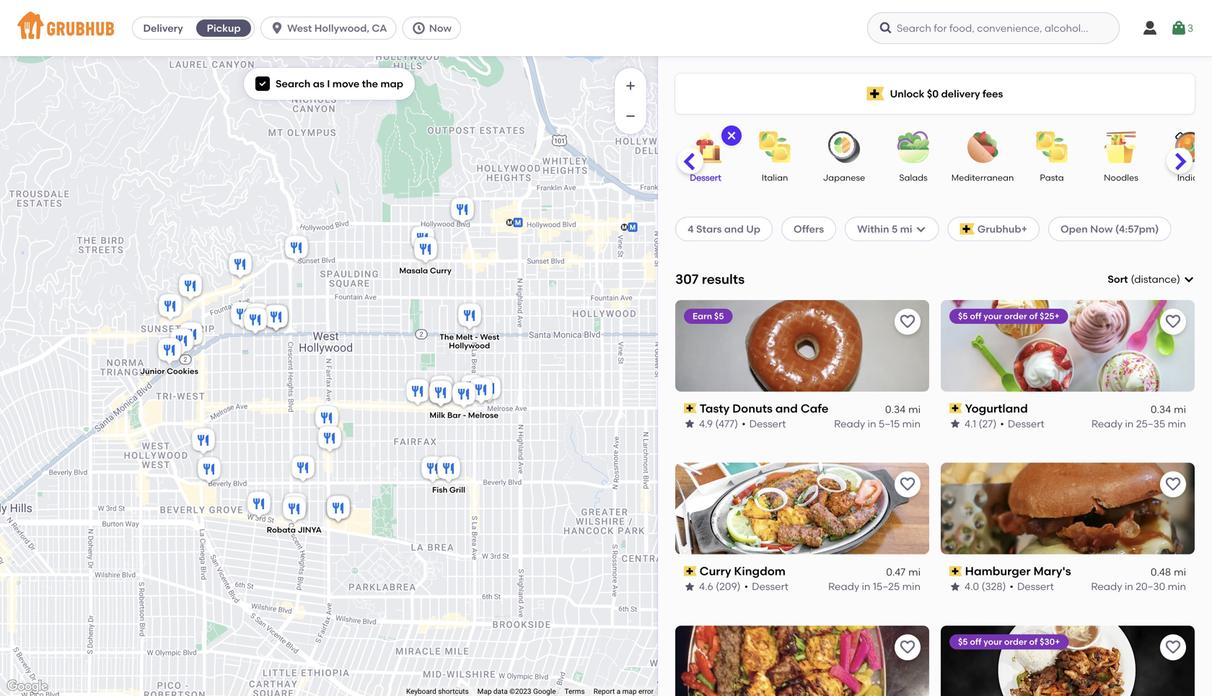 Task type: locate. For each thing, give the bounding box(es) containing it.
1 vertical spatial map
[[622, 687, 637, 696]]

star icon image for tasty donuts and cafe
[[684, 418, 696, 430]]

2 of from the top
[[1029, 637, 1038, 647]]

• right (477)
[[742, 418, 746, 430]]

tasty donuts and cafe image
[[262, 303, 291, 334]]

google
[[533, 687, 556, 696]]

1 of from the top
[[1029, 311, 1038, 321]]

1 horizontal spatial curry
[[700, 564, 731, 578]]

none field containing sort
[[1108, 272, 1195, 287]]

$5 for $5 off your order of $30+
[[958, 637, 968, 647]]

as
[[313, 78, 325, 90]]

svg image inside now button
[[412, 21, 426, 35]]

dessert down mary's
[[1017, 581, 1054, 593]]

within 5 mi
[[857, 223, 913, 235]]

• dessert down tasty donuts and cafe
[[742, 418, 786, 430]]

- inside the melt - west hollywood
[[475, 332, 478, 342]]

1 order from the top
[[1004, 311, 1027, 321]]

and
[[724, 223, 744, 235], [776, 401, 798, 415]]

curry inside map 'region'
[[430, 266, 452, 276]]

your for $5 off your order of $25+
[[984, 311, 1002, 321]]

(209)
[[716, 581, 741, 593]]

now right ca
[[429, 22, 452, 34]]

min right 5–15
[[902, 418, 921, 430]]

map right the
[[381, 78, 403, 90]]

subscription pass image
[[684, 403, 697, 414], [950, 403, 962, 414], [684, 566, 697, 577], [950, 566, 962, 577]]

0 vertical spatial your
[[984, 311, 1002, 321]]

min for curry kingdom
[[902, 581, 921, 593]]

map
[[381, 78, 403, 90], [622, 687, 637, 696]]

0 vertical spatial west
[[287, 22, 312, 34]]

1 horizontal spatial now
[[1090, 223, 1113, 235]]

mi up ready in 5–15 min on the right bottom of page
[[909, 403, 921, 415]]

1 vertical spatial west
[[480, 332, 500, 342]]

curry kingdom
[[700, 564, 786, 578]]

0 horizontal spatial now
[[429, 22, 452, 34]]

1 0.34 from the left
[[885, 403, 906, 415]]

mi right 0.47
[[909, 566, 921, 578]]

min down 0.47 mi
[[902, 581, 921, 593]]

donuts
[[732, 401, 773, 415]]

20–30
[[1136, 581, 1166, 593]]

earn
[[693, 311, 712, 321]]

zarap'e logo image
[[941, 626, 1195, 696]]

0.34
[[885, 403, 906, 415], [1151, 403, 1171, 415]]

in left the 25–35
[[1125, 418, 1134, 430]]

1 off from the top
[[970, 311, 982, 321]]

curry right masala
[[430, 266, 452, 276]]

curry kingdom logo image
[[675, 463, 929, 555]]

0.34 mi for yogurtland
[[1151, 403, 1186, 415]]

tasty donuts and cafe logo image
[[675, 300, 929, 392]]

west inside the melt - west hollywood
[[480, 332, 500, 342]]

in
[[868, 418, 876, 430], [1125, 418, 1134, 430], [862, 581, 871, 593], [1125, 581, 1134, 593]]

1 horizontal spatial map
[[622, 687, 637, 696]]

1 vertical spatial curry
[[700, 564, 731, 578]]

hamburger mary's logo image
[[941, 463, 1195, 555]]

- right melt
[[475, 332, 478, 342]]

mi
[[900, 223, 913, 235], [909, 403, 921, 415], [1174, 403, 1186, 415], [909, 566, 921, 578], [1174, 566, 1186, 578]]

results
[[702, 271, 745, 287]]

now right open on the top right
[[1090, 223, 1113, 235]]

sort ( distance )
[[1108, 273, 1181, 285]]

ready
[[834, 418, 865, 430], [1092, 418, 1123, 430], [828, 581, 860, 593], [1091, 581, 1122, 593]]

2 0.34 from the left
[[1151, 403, 1171, 415]]

Search for food, convenience, alcohol... search field
[[867, 12, 1120, 44]]

of left $30+
[[1029, 637, 1038, 647]]

off
[[970, 311, 982, 321], [970, 637, 982, 647]]

4 stars and up
[[688, 223, 761, 235]]

25–35
[[1136, 418, 1166, 430]]

zarap'e image
[[228, 300, 257, 332]]

subscription pass image left yogurtland
[[950, 403, 962, 414]]

• dessert down kingdom
[[744, 581, 789, 593]]

0 horizontal spatial curry
[[430, 266, 452, 276]]

4
[[688, 223, 694, 235]]

sweetfin image
[[281, 491, 310, 523]]

2 off from the top
[[970, 637, 982, 647]]

3
[[1188, 22, 1194, 34]]

swingers diner image
[[289, 454, 317, 485]]

in for tasty donuts and cafe
[[868, 418, 876, 430]]

subscription pass image left tasty
[[684, 403, 697, 414]]

-
[[475, 332, 478, 342], [463, 411, 466, 420]]

west right melt
[[480, 332, 500, 342]]

hamburger
[[965, 564, 1031, 578]]

pickup
[[207, 22, 241, 34]]

2 order from the top
[[1004, 637, 1027, 647]]

• down hamburger mary's
[[1010, 581, 1014, 593]]

0.34 up the 25–35
[[1151, 403, 1171, 415]]

casablanca moroccan kitchens image
[[475, 374, 504, 406]]

svg image
[[270, 21, 284, 35], [879, 21, 893, 35], [258, 79, 267, 88], [726, 130, 737, 141]]

$5 off your order of $30+
[[958, 637, 1060, 647]]

1 horizontal spatial west
[[480, 332, 500, 342]]

• dessert for hamburger mary's
[[1010, 581, 1054, 593]]

1 horizontal spatial and
[[776, 401, 798, 415]]

of for $25+
[[1029, 311, 1038, 321]]

and left up
[[724, 223, 744, 235]]

subscription pass image left curry kingdom
[[684, 566, 697, 577]]

star icon image left 4.0
[[950, 581, 961, 593]]

and left 'cafe'
[[776, 401, 798, 415]]

curry kingdom image
[[243, 301, 272, 333]]

west left hollywood,
[[287, 22, 312, 34]]

search
[[276, 78, 311, 90]]

carney's image
[[226, 250, 255, 282]]

ready left the 25–35
[[1092, 418, 1123, 430]]

hollywood,
[[314, 22, 369, 34]]

move
[[332, 78, 360, 90]]

salads image
[[888, 131, 939, 163]]

• down curry kingdom
[[744, 581, 748, 593]]

0 horizontal spatial and
[[724, 223, 744, 235]]

marmalade cafe (farmers market) image
[[324, 493, 353, 525]]

0.34 up 5–15
[[885, 403, 906, 415]]

- for melt
[[475, 332, 478, 342]]

$5
[[714, 311, 724, 321], [958, 311, 968, 321], [958, 637, 968, 647]]

• for tasty donuts and cafe
[[742, 418, 746, 430]]

dessert down kingdom
[[752, 581, 789, 593]]

fish grill image
[[434, 454, 463, 486]]

svg image right pickup button
[[270, 21, 284, 35]]

fish grill
[[432, 485, 465, 495]]

and for stars
[[724, 223, 744, 235]]

star icon image
[[684, 418, 696, 430], [950, 418, 961, 430], [684, 581, 696, 593], [950, 581, 961, 593]]

0 horizontal spatial 0.34
[[885, 403, 906, 415]]

in left the 15–25
[[862, 581, 871, 593]]

grubhub plus flag logo image left unlock
[[867, 87, 884, 101]]

order left $25+
[[1004, 311, 1027, 321]]

0 vertical spatial order
[[1004, 311, 1027, 321]]

0 horizontal spatial -
[[463, 411, 466, 420]]

offers
[[794, 223, 824, 235]]

subscription pass image for curry kingdom
[[684, 566, 697, 577]]

4.6 (209)
[[699, 581, 741, 593]]

1 vertical spatial grubhub plus flag logo image
[[960, 223, 975, 235]]

yogurtland image
[[262, 303, 291, 334]]

now button
[[402, 17, 467, 40]]

kingdom
[[734, 564, 786, 578]]

0 horizontal spatial 0.34 mi
[[885, 403, 921, 415]]

4.0 (328)
[[965, 581, 1006, 593]]

0.34 mi up the 25–35
[[1151, 403, 1186, 415]]

0 vertical spatial off
[[970, 311, 982, 321]]

ready in 20–30 min
[[1091, 581, 1186, 593]]

4.0
[[965, 581, 979, 593]]

• right (27)
[[1000, 418, 1004, 430]]

cookies
[[167, 367, 198, 376]]

$0
[[927, 88, 939, 100]]

delivery
[[143, 22, 183, 34]]

in left 20–30
[[1125, 581, 1134, 593]]

star icon image left 4.9
[[684, 418, 696, 430]]

• dessert
[[742, 418, 786, 430], [1000, 418, 1045, 430], [744, 581, 789, 593], [1010, 581, 1054, 593]]

mi for donuts
[[909, 403, 921, 415]]

ready for hamburger mary's
[[1091, 581, 1122, 593]]

4.1 (27)
[[965, 418, 997, 430]]

grill
[[449, 485, 465, 495]]

pasta image
[[1027, 131, 1077, 163]]

2 your from the top
[[984, 637, 1002, 647]]

search as i move the map
[[276, 78, 403, 90]]

map right a
[[622, 687, 637, 696]]

save this restaurant button
[[895, 309, 921, 335], [1160, 309, 1186, 335], [895, 472, 921, 498], [1160, 472, 1186, 498], [895, 635, 921, 661], [1160, 635, 1186, 661]]

dessert for kingdom
[[752, 581, 789, 593]]

grubhub plus flag logo image
[[867, 87, 884, 101], [960, 223, 975, 235]]

tasty donuts and cafe
[[700, 401, 829, 415]]

terms link
[[565, 687, 585, 696]]

0 vertical spatial and
[[724, 223, 744, 235]]

• dessert down yogurtland
[[1000, 418, 1045, 430]]

1 horizontal spatial grubhub plus flag logo image
[[960, 223, 975, 235]]

west
[[287, 22, 312, 34], [480, 332, 500, 342]]

dessert down tasty donuts and cafe
[[749, 418, 786, 430]]

svg image
[[1142, 19, 1159, 37], [1170, 19, 1188, 37], [412, 21, 426, 35], [915, 223, 927, 235], [1183, 274, 1195, 285]]

star icon image left 4.1
[[950, 418, 961, 430]]

min right the 25–35
[[1168, 418, 1186, 430]]

0 vertical spatial of
[[1029, 311, 1038, 321]]

0 vertical spatial -
[[475, 332, 478, 342]]

- for bar
[[463, 411, 466, 420]]

0 horizontal spatial map
[[381, 78, 403, 90]]

of for $30+
[[1029, 637, 1038, 647]]

0 vertical spatial curry
[[430, 266, 452, 276]]

keyboard shortcuts button
[[406, 687, 469, 696]]

1 vertical spatial your
[[984, 637, 1002, 647]]

order left $30+
[[1004, 637, 1027, 647]]

dessert for mary's
[[1017, 581, 1054, 593]]

pasta
[[1040, 172, 1064, 183]]

queen violet eastery image
[[177, 320, 206, 352]]

0.34 mi up 5–15
[[885, 403, 921, 415]]

mary's
[[1034, 564, 1071, 578]]

curry up 4.6 (209)
[[700, 564, 731, 578]]

the
[[362, 78, 378, 90]]

masala
[[399, 266, 428, 276]]

report a map error
[[594, 687, 654, 696]]

in left 5–15
[[868, 418, 876, 430]]

open
[[1061, 223, 1088, 235]]

your left $25+
[[984, 311, 1002, 321]]

subscription pass image for hamburger mary's
[[950, 566, 962, 577]]

grubhub plus flag logo image left grubhub+
[[960, 223, 975, 235]]

$25+
[[1040, 311, 1060, 321]]

boba time image
[[245, 490, 273, 521]]

0 horizontal spatial grubhub plus flag logo image
[[867, 87, 884, 101]]

your down '(328)' at the bottom
[[984, 637, 1002, 647]]

0 horizontal spatial west
[[287, 22, 312, 34]]

ready for curry kingdom
[[828, 581, 860, 593]]

1 horizontal spatial -
[[475, 332, 478, 342]]

salads
[[899, 172, 928, 183]]

mi right 0.48
[[1174, 566, 1186, 578]]

1 vertical spatial order
[[1004, 637, 1027, 647]]

shortcuts
[[438, 687, 469, 696]]

0 vertical spatial now
[[429, 22, 452, 34]]

• for curry kingdom
[[744, 581, 748, 593]]

star icon image for yogurtland
[[950, 418, 961, 430]]

google image
[[4, 678, 51, 696]]

0.34 mi
[[885, 403, 921, 415], [1151, 403, 1186, 415]]

le ciel pink image
[[426, 378, 455, 410]]

west hollywood, ca button
[[261, 17, 402, 40]]

your
[[984, 311, 1002, 321], [984, 637, 1002, 647]]

1 vertical spatial and
[[776, 401, 798, 415]]

svg image inside west hollywood, ca button
[[270, 21, 284, 35]]

ready left 5–15
[[834, 418, 865, 430]]

order
[[1004, 311, 1027, 321], [1004, 637, 1027, 647]]

melt
[[456, 332, 473, 342]]

the melt - west hollywood image
[[455, 301, 484, 333]]

ready left the 15–25
[[828, 581, 860, 593]]

1 vertical spatial -
[[463, 411, 466, 420]]

svg image inside field
[[1183, 274, 1195, 285]]

0 vertical spatial grubhub plus flag logo image
[[867, 87, 884, 101]]

subscription pass image left hamburger
[[950, 566, 962, 577]]

west inside button
[[287, 22, 312, 34]]

1 horizontal spatial 0.34 mi
[[1151, 403, 1186, 415]]

map data ©2023 google
[[477, 687, 556, 696]]

off for $5 off your order of $30+
[[970, 637, 982, 647]]

dessert down dessert image
[[690, 172, 721, 183]]

save this restaurant image
[[899, 313, 916, 330], [1165, 313, 1182, 330], [899, 476, 916, 493], [1165, 476, 1182, 493], [899, 639, 916, 656], [1165, 639, 1182, 656]]

1 0.34 mi from the left
[[885, 403, 921, 415]]

mediterranean image
[[958, 131, 1008, 163]]

$5 for $5 off your order of $25+
[[958, 311, 968, 321]]

subscription pass image for yogurtland
[[950, 403, 962, 414]]

star icon image for hamburger mary's
[[950, 581, 961, 593]]

1 vertical spatial now
[[1090, 223, 1113, 235]]

1 your from the top
[[984, 311, 1002, 321]]

star icon image left 4.6
[[684, 581, 696, 593]]

svg image inside '3' button
[[1170, 19, 1188, 37]]

pink's hot dogs image
[[458, 373, 487, 404]]

(328)
[[982, 581, 1006, 593]]

hamburger mary's image
[[241, 306, 270, 337]]

• dessert for yogurtland
[[1000, 418, 1045, 430]]

None field
[[1108, 272, 1195, 287]]

cafe
[[801, 401, 829, 415]]

1 vertical spatial off
[[970, 637, 982, 647]]

grubhub plus flag logo image for unlock $0 delivery fees
[[867, 87, 884, 101]]

star icon image for curry kingdom
[[684, 581, 696, 593]]

0.48 mi
[[1151, 566, 1186, 578]]

1 horizontal spatial 0.34
[[1151, 403, 1171, 415]]

to
[[1088, 543, 1099, 556]]

italian image
[[750, 131, 800, 163]]

- right 'bar'
[[463, 411, 466, 420]]

yogurtland logo image
[[941, 300, 1195, 392]]

1 vertical spatial of
[[1029, 637, 1038, 647]]

• dessert down hamburger mary's
[[1010, 581, 1054, 593]]

mi for mary's
[[1174, 566, 1186, 578]]

•
[[742, 418, 746, 430], [1000, 418, 1004, 430], [744, 581, 748, 593], [1010, 581, 1014, 593]]

map
[[477, 687, 492, 696]]

yogurtland
[[965, 401, 1028, 415]]

ready down proceed to checkout button
[[1091, 581, 1122, 593]]

2 0.34 mi from the left
[[1151, 403, 1186, 415]]

min down the 0.48 mi on the right bottom
[[1168, 581, 1186, 593]]

min for yogurtland
[[1168, 418, 1186, 430]]

of left $25+
[[1029, 311, 1038, 321]]

shin image
[[448, 195, 477, 227]]

alessandro's pizza image
[[408, 224, 437, 256]]



Task type: vqa. For each thing, say whether or not it's contained in the screenshot.
freshly for Burrito Bowl
no



Task type: describe. For each thing, give the bounding box(es) containing it.
svg image left search
[[258, 79, 267, 88]]

4.9 (477)
[[699, 418, 738, 430]]

robata
[[267, 525, 296, 535]]

ready for yogurtland
[[1092, 418, 1123, 430]]

ny cake pops image
[[419, 454, 447, 486]]

melrose
[[468, 411, 499, 420]]

grubhub plus flag logo image for grubhub+
[[960, 223, 975, 235]]

ready in 15–25 min
[[828, 581, 921, 593]]

now inside button
[[429, 22, 452, 34]]

delivery button
[[133, 17, 193, 40]]

ready for tasty donuts and cafe
[[834, 418, 865, 430]]

masala curry image
[[411, 235, 440, 267]]

la creme cafe (melrose ave) image
[[403, 377, 432, 409]]

subscription pass image for tasty donuts and cafe
[[684, 403, 697, 414]]

$5 off your order of $25+
[[958, 311, 1060, 321]]

a divine h2o image
[[176, 272, 205, 303]]

white label creamery image
[[312, 404, 341, 435]]

hollywood
[[449, 341, 490, 351]]

stars
[[696, 223, 722, 235]]

4.1
[[965, 418, 976, 430]]

svg image up unlock
[[879, 21, 893, 35]]

milk
[[430, 411, 445, 420]]

robata jinya image
[[280, 495, 309, 526]]

unlock $0 delivery fees
[[890, 88, 1003, 100]]

• dessert for tasty donuts and cafe
[[742, 418, 786, 430]]

noodles image
[[1096, 131, 1147, 163]]

report a map error link
[[594, 687, 654, 696]]

mi for kingdom
[[909, 566, 921, 578]]

west hollywood, ca
[[287, 22, 387, 34]]

0.47 mi
[[886, 566, 921, 578]]

corner bakery image
[[195, 455, 224, 487]]

sushiya on sunset image
[[156, 292, 185, 324]]

delivery
[[941, 88, 980, 100]]

in for curry kingdom
[[862, 581, 871, 593]]

japanese image
[[819, 131, 870, 163]]

sort
[[1108, 273, 1128, 285]]

hamburger mary's
[[965, 564, 1071, 578]]

keyboard
[[406, 687, 436, 696]]

0.34 for tasty donuts and cafe
[[885, 403, 906, 415]]

unlock
[[890, 88, 925, 100]]

order for $30+
[[1004, 637, 1027, 647]]

tasty
[[700, 401, 730, 415]]

indian
[[1177, 172, 1204, 183]]

ca
[[372, 22, 387, 34]]

pickup button
[[193, 17, 254, 40]]

mediterranean
[[952, 172, 1014, 183]]

distance
[[1134, 273, 1177, 285]]

in for hamburger mary's
[[1125, 581, 1134, 593]]

indian image
[[1165, 131, 1212, 163]]

in for yogurtland
[[1125, 418, 1134, 430]]

noodles
[[1104, 172, 1139, 183]]

the melt - west hollywood
[[440, 332, 500, 351]]

grubhub+
[[978, 223, 1028, 235]]

italian
[[762, 172, 788, 183]]

plus icon image
[[623, 79, 638, 93]]

terms
[[565, 687, 585, 696]]

masala curry
[[399, 266, 452, 276]]

real food daily image
[[189, 426, 218, 458]]

data
[[493, 687, 508, 696]]

307
[[675, 271, 699, 287]]

4.9
[[699, 418, 713, 430]]

)
[[1177, 273, 1181, 285]]

off for $5 off your order of $25+
[[970, 311, 982, 321]]

the
[[440, 332, 454, 342]]

(
[[1131, 273, 1134, 285]]

proceed to checkout button
[[1000, 537, 1193, 563]]

3 button
[[1170, 15, 1194, 41]]

©2023
[[510, 687, 531, 696]]

roots indian bistro image
[[427, 373, 456, 405]]

dessert for donuts
[[749, 418, 786, 430]]

5–15
[[879, 418, 900, 430]]

van leeuwen ice cream image
[[315, 424, 344, 456]]

jinya
[[298, 525, 322, 535]]

i
[[327, 78, 330, 90]]

open now (4:57pm)
[[1061, 223, 1159, 235]]

robata jinya
[[267, 525, 322, 535]]

jojo's mediterranean grill image
[[282, 233, 311, 265]]

your for $5 off your order of $30+
[[984, 637, 1002, 647]]

15–25
[[873, 581, 900, 593]]

earn $5
[[693, 311, 724, 321]]

minus icon image
[[623, 109, 638, 123]]

(477)
[[715, 418, 738, 430]]

dessert down yogurtland
[[1008, 418, 1045, 430]]

min for tasty donuts and cafe
[[902, 418, 921, 430]]

bar
[[447, 411, 461, 420]]

jojo's mediterranean grill logo image
[[675, 626, 929, 696]]

mi up ready in 25–35 min
[[1174, 403, 1186, 415]]

holy roly ice cream - image
[[426, 378, 455, 410]]

milk bar - melrose image
[[450, 380, 478, 412]]

main navigation navigation
[[0, 0, 1212, 56]]

checkout
[[1101, 543, 1149, 556]]

japanese
[[823, 172, 865, 183]]

min for hamburger mary's
[[1168, 581, 1186, 593]]

junior
[[140, 367, 165, 376]]

fish
[[432, 485, 448, 495]]

junior cookies image
[[155, 336, 184, 368]]

anarkali indian restaurant image
[[467, 376, 496, 407]]

dessert image
[[680, 131, 731, 163]]

mi right 5
[[900, 223, 913, 235]]

0 vertical spatial map
[[381, 78, 403, 90]]

report
[[594, 687, 615, 696]]

0.47
[[886, 566, 906, 578]]

a
[[617, 687, 621, 696]]

up
[[746, 223, 761, 235]]

error
[[639, 687, 654, 696]]

ready in 25–35 min
[[1092, 418, 1186, 430]]

proceed to checkout
[[1044, 543, 1149, 556]]

order for $25+
[[1004, 311, 1027, 321]]

$30+
[[1040, 637, 1060, 647]]

(27)
[[979, 418, 997, 430]]

pampas grill image
[[324, 494, 353, 526]]

within
[[857, 223, 889, 235]]

svg image left italian image at top right
[[726, 130, 737, 141]]

map region
[[0, 0, 838, 696]]

0.34 for yogurtland
[[1151, 403, 1171, 415]]

• for hamburger mary's
[[1010, 581, 1014, 593]]

ready in 5–15 min
[[834, 418, 921, 430]]

junior cookies
[[140, 367, 198, 376]]

• for yogurtland
[[1000, 418, 1004, 430]]

and for donuts
[[776, 401, 798, 415]]

keyboard shortcuts
[[406, 687, 469, 696]]

0.34 mi for tasty donuts and cafe
[[885, 403, 921, 415]]

body energy club - west hollywood image
[[167, 327, 196, 358]]

• dessert for curry kingdom
[[744, 581, 789, 593]]



